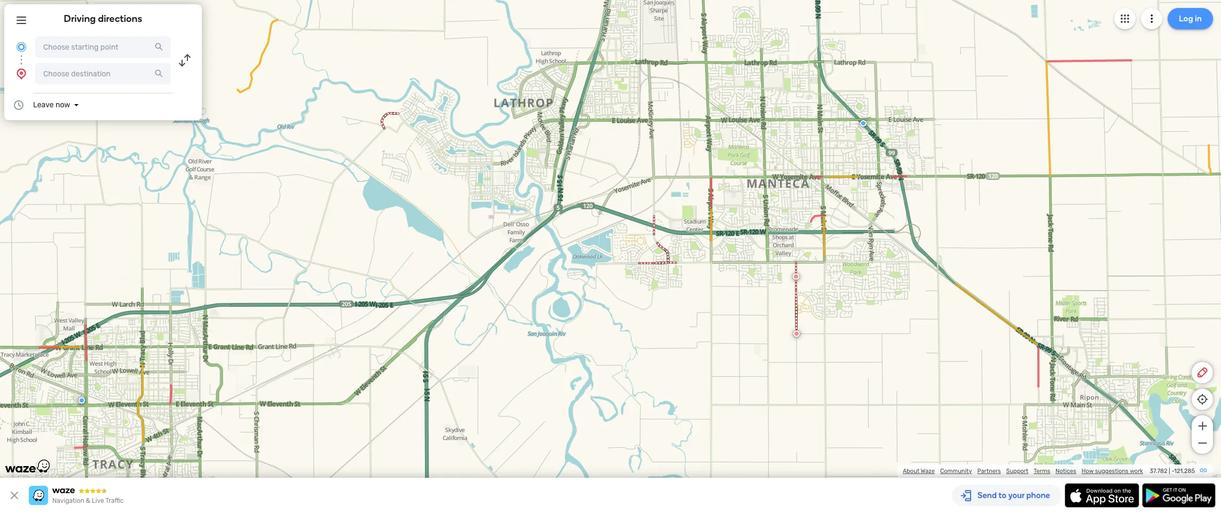 Task type: describe. For each thing, give the bounding box(es) containing it.
live
[[92, 497, 104, 505]]

work
[[1130, 468, 1144, 475]]

about
[[903, 468, 920, 475]]

road closed image
[[793, 273, 800, 280]]

community
[[941, 468, 972, 475]]

Choose destination text field
[[35, 63, 171, 84]]

about waze community partners support terms notices how suggestions work
[[903, 468, 1144, 475]]

zoom out image
[[1196, 437, 1210, 450]]

community link
[[941, 468, 972, 475]]

pencil image
[[1196, 366, 1209, 379]]

now
[[56, 100, 70, 109]]

link image
[[1200, 466, 1208, 475]]

road closed image
[[794, 331, 800, 337]]

police image
[[860, 120, 867, 127]]

x image
[[8, 489, 21, 502]]

traffic
[[105, 497, 124, 505]]

terms link
[[1034, 468, 1051, 475]]

suggestions
[[1095, 468, 1129, 475]]

clock image
[[12, 99, 25, 112]]

support
[[1007, 468, 1029, 475]]

&
[[86, 497, 90, 505]]

121.285
[[1175, 468, 1195, 475]]

driving
[[64, 13, 96, 25]]

current location image
[[15, 41, 28, 53]]

support link
[[1007, 468, 1029, 475]]

Choose starting point text field
[[35, 36, 171, 58]]



Task type: locate. For each thing, give the bounding box(es) containing it.
terms
[[1034, 468, 1051, 475]]

leave now
[[33, 100, 70, 109]]

notices link
[[1056, 468, 1077, 475]]

leave
[[33, 100, 54, 109]]

directions
[[98, 13, 142, 25]]

partners
[[978, 468, 1001, 475]]

zoom in image
[[1196, 420, 1210, 433]]

about waze link
[[903, 468, 935, 475]]

-
[[1172, 468, 1175, 475]]

37.782 | -121.285
[[1150, 468, 1195, 475]]

partners link
[[978, 468, 1001, 475]]

driving directions
[[64, 13, 142, 25]]

notices
[[1056, 468, 1077, 475]]

navigation & live traffic
[[52, 497, 124, 505]]

how
[[1082, 468, 1094, 475]]

police image
[[79, 397, 85, 404]]

how suggestions work link
[[1082, 468, 1144, 475]]

location image
[[15, 67, 28, 80]]

navigation
[[52, 497, 84, 505]]

37.782
[[1150, 468, 1168, 475]]

|
[[1169, 468, 1171, 475]]

waze
[[921, 468, 935, 475]]



Task type: vqa. For each thing, say whether or not it's contained in the screenshot.
2
no



